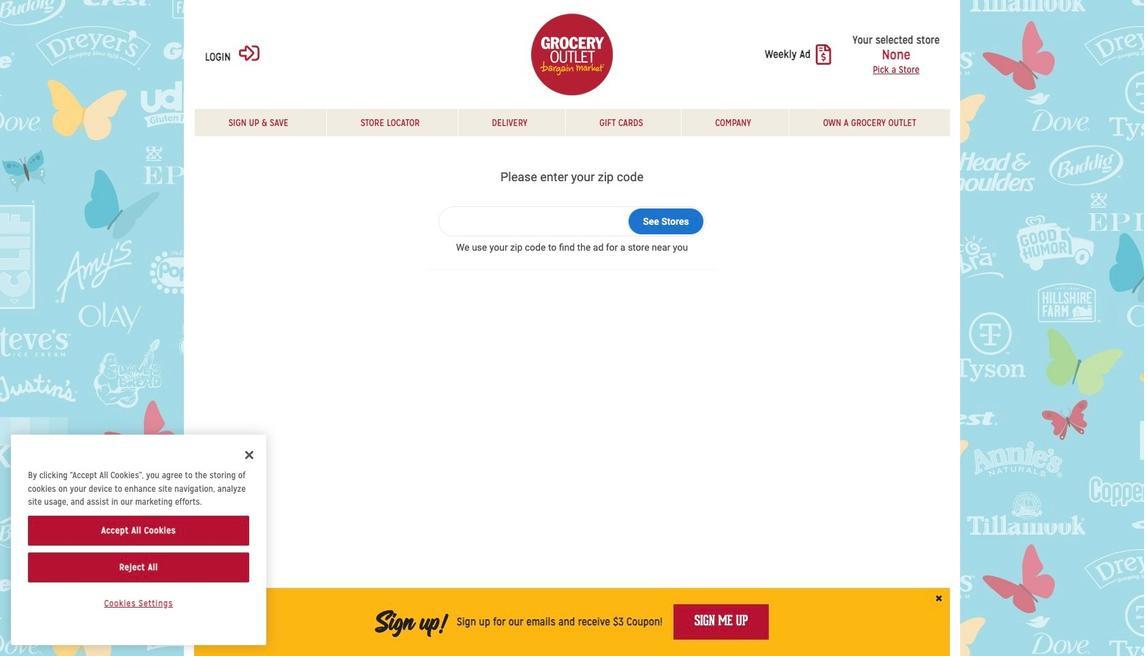 Task type: describe. For each thing, give the bounding box(es) containing it.
file invoice dollar image
[[817, 44, 832, 65]]

sign in alt image
[[239, 43, 260, 63]]

grocery outlet image
[[531, 14, 613, 95]]



Task type: locate. For each thing, give the bounding box(es) containing it.
navigation
[[194, 109, 950, 136]]



Task type: vqa. For each thing, say whether or not it's contained in the screenshot.
file invoice dollar icon
yes



